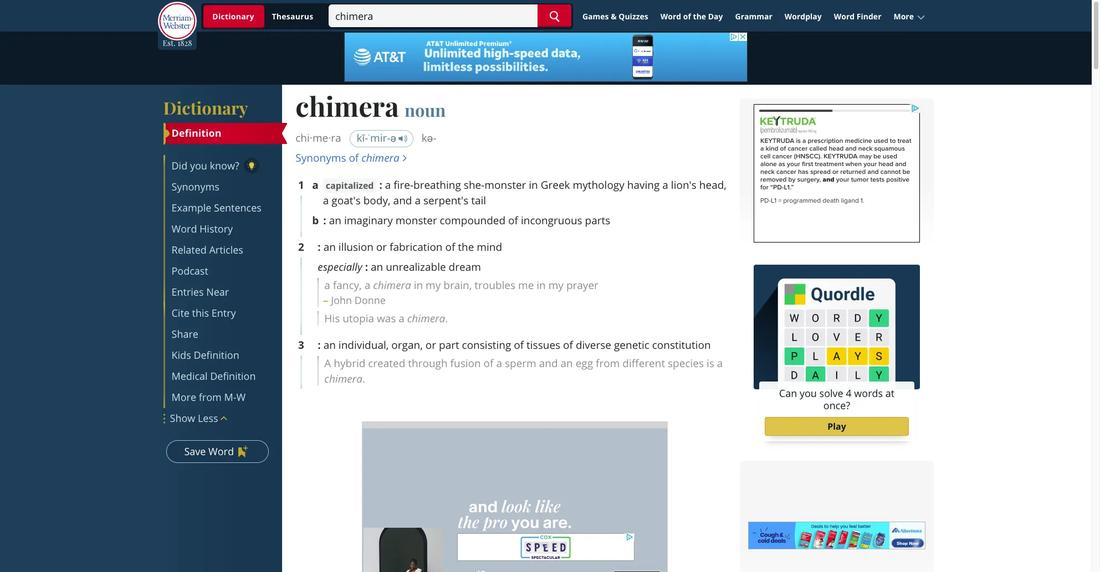Task type: vqa. For each thing, say whether or not it's contained in the screenshot.
through
yes



Task type: describe. For each thing, give the bounding box(es) containing it.
prayer
[[567, 278, 599, 293]]

she-
[[464, 178, 485, 192]]

a left goat's
[[323, 194, 329, 208]]

&
[[611, 11, 617, 21]]

toggle search dictionary/thesaurus image
[[204, 5, 265, 28]]

can you solve 4 words at once?
[[779, 387, 895, 413]]

more from m-w
[[172, 391, 246, 404]]

Search search field
[[329, 4, 572, 27]]

greek
[[541, 178, 570, 192]]

from inside a hybrid created through fusion of a sperm and an egg from different species is a chimera .
[[596, 357, 620, 371]]

chimera up organ,
[[407, 312, 445, 326]]

of right "tissues"
[[563, 338, 573, 353]]

wordplay
[[785, 11, 822, 21]]

more button
[[889, 6, 931, 26]]

related
[[172, 243, 207, 257]]

different
[[623, 357, 665, 371]]

fabrication
[[390, 240, 443, 254]]

a hybrid created through fusion of a sperm and an egg from different species is a chimera .
[[325, 357, 723, 386]]

show less button
[[164, 409, 281, 430]]

of up dream
[[445, 240, 455, 254]]

synonyms for synonyms
[[172, 180, 220, 194]]

word finder
[[834, 11, 882, 21]]

lion's
[[671, 178, 697, 192]]

merriam-webster logo link
[[158, 1, 197, 41]]

0 vertical spatial or
[[376, 240, 387, 254]]

an down illusion
[[371, 260, 383, 274]]

example
[[172, 201, 212, 215]]

grammar link
[[731, 6, 778, 26]]

: for : an illusion or fabrication of the mind
[[318, 240, 321, 254]]

m-
[[225, 391, 237, 404]]

example sentences
[[172, 201, 262, 215]]

a right is
[[717, 357, 723, 371]]

word for word history
[[172, 222, 197, 236]]

especially : an unrealizable dream
[[318, 260, 481, 274]]

breathing
[[414, 178, 461, 192]]

of down the a fire-breathing she-monster in greek mythology having a lion's head, a goat's body, and a serpent's tail at top
[[508, 213, 518, 228]]

this
[[192, 307, 209, 320]]

dream
[[449, 260, 481, 274]]

play quordle: guess all four words in a limited number of tries.  each of your guesses must be a real 5-letter word. image
[[754, 265, 920, 390]]

me
[[518, 278, 534, 293]]

is
[[707, 357, 715, 371]]

a fancy, a chimera in my brain, troubles me in my prayer
[[325, 278, 599, 293]]

and inside the a fire-breathing she-monster in greek mythology having a lion's head, a goat's body, and a serpent's tail
[[393, 194, 412, 208]]

finder
[[857, 11, 882, 21]]

day
[[708, 11, 723, 21]]

save word
[[185, 445, 234, 459]]

word of the day
[[661, 11, 723, 21]]

show
[[170, 412, 196, 425]]

merriam webster - established 1828 image
[[158, 1, 197, 41]]

articles
[[210, 243, 244, 257]]

tissues
[[527, 338, 561, 353]]

definition link
[[164, 123, 288, 144]]

: an individual, organ, or part consisting of tissues of diverse genetic constitution
[[318, 338, 711, 353]]

play
[[828, 421, 847, 433]]

show less
[[170, 412, 219, 425]]

1 vertical spatial or
[[426, 338, 436, 353]]

kī-
[[357, 131, 368, 145]]

games & quizzes link
[[578, 6, 654, 26]]

share
[[172, 328, 199, 341]]

quizzes
[[619, 11, 649, 21]]

next image
[[400, 154, 409, 163]]

compounded
[[440, 213, 506, 228]]

donne
[[355, 294, 386, 307]]

: down illusion
[[365, 260, 368, 274]]

related articles
[[172, 243, 244, 257]]

of up "sperm"
[[514, 338, 524, 353]]

chimera up kī-
[[296, 88, 399, 124]]

definition for medical
[[211, 370, 256, 383]]

medical definition
[[172, 370, 256, 383]]

brain,
[[444, 278, 472, 293]]

entry
[[212, 307, 236, 320]]

in inside the a fire-breathing she-monster in greek mythology having a lion's head, a goat's body, and a serpent's tail
[[529, 178, 538, 192]]

chimera inside a hybrid created through fusion of a sperm and an egg from different species is a chimera .
[[325, 372, 363, 386]]

. inside a hybrid created through fusion of a sperm and an egg from different species is a chimera .
[[363, 372, 365, 386]]

1 vertical spatial from
[[199, 391, 222, 404]]

kə-
[[422, 131, 437, 145]]

more for more
[[894, 11, 914, 21]]

imaginary
[[344, 213, 393, 228]]

goat's
[[332, 194, 361, 208]]

dictionary link
[[164, 96, 287, 120]]

utopia
[[343, 312, 374, 326]]

0 vertical spatial the
[[693, 11, 706, 21]]

in right 'me'
[[537, 278, 546, 293]]

b : an imaginary monster compounded of incongruous parts
[[312, 213, 611, 228]]

genetic
[[614, 338, 650, 353]]

an inside a hybrid created through fusion of a sperm and an egg from different species is a chimera .
[[561, 357, 573, 371]]

capitalized
[[326, 180, 374, 192]]

: for :
[[379, 178, 385, 192]]

fire-
[[394, 178, 414, 192]]

save
[[185, 445, 206, 459]]

of down kī-
[[349, 151, 359, 165]]

chi·​me·​ra
[[296, 131, 341, 145]]

podcast link
[[165, 261, 281, 282]]

did you know? link
[[165, 155, 281, 177]]

can
[[779, 387, 797, 400]]

tail
[[471, 194, 486, 208]]

definition for kids
[[194, 349, 240, 362]]

near
[[207, 286, 229, 299]]

word of the day link
[[656, 6, 728, 26]]

was
[[377, 312, 396, 326]]



Task type: locate. For each thing, give the bounding box(es) containing it.
w
[[237, 391, 246, 404]]

history
[[200, 222, 233, 236]]

and inside a hybrid created through fusion of a sperm and an egg from different species is a chimera .
[[539, 357, 558, 371]]

john
[[331, 294, 352, 307]]

synonyms down chi·​me·​ra
[[296, 151, 346, 165]]

1 horizontal spatial synonyms
[[296, 151, 346, 165]]

how to pronounce chimera (audio) image
[[399, 135, 408, 143]]

2 vertical spatial definition
[[211, 370, 256, 383]]

0 horizontal spatial you
[[190, 159, 208, 172]]

egg
[[576, 357, 593, 371]]

2 my from the left
[[549, 278, 564, 293]]

chimera down hybrid
[[325, 372, 363, 386]]

definition inside "medical definition" link
[[211, 370, 256, 383]]

monster inside the a fire-breathing she-monster in greek mythology having a lion's head, a goat's body, and a serpent's tail
[[485, 178, 526, 192]]

synonyms inside synonyms link
[[172, 180, 220, 194]]

. up part
[[445, 312, 448, 326]]

a left fire-
[[385, 178, 391, 192]]

ˈmir-
[[368, 131, 391, 145]]

more right finder
[[894, 11, 914, 21]]

in
[[529, 178, 538, 192], [414, 278, 423, 293], [537, 278, 546, 293]]

and down fire-
[[393, 194, 412, 208]]

of inside a hybrid created through fusion of a sperm and an egg from different species is a chimera .
[[484, 357, 494, 371]]

: up body,
[[379, 178, 385, 192]]

unrealizable
[[386, 260, 446, 274]]

my left brain,
[[426, 278, 441, 293]]

medical definition link
[[165, 366, 281, 388]]

did you know?
[[172, 159, 240, 172]]

1 vertical spatial definition
[[194, 349, 240, 362]]

chimera down especially : an unrealizable dream
[[373, 278, 411, 293]]

of left day
[[684, 11, 691, 21]]

1 vertical spatial synonyms
[[172, 180, 220, 194]]

cite this entry
[[172, 307, 236, 320]]

1 vertical spatial more
[[172, 391, 197, 404]]

a fire-breathing she-monster in greek mythology having a lion's head, a goat's body, and a serpent's tail
[[323, 178, 727, 208]]

: an illusion or fabrication of the mind
[[318, 240, 502, 254]]

0 horizontal spatial synonyms
[[172, 180, 220, 194]]

0 vertical spatial more
[[894, 11, 914, 21]]

1 horizontal spatial you
[[800, 387, 817, 400]]

1 horizontal spatial from
[[596, 357, 620, 371]]

entries
[[172, 286, 204, 299]]

games
[[583, 11, 609, 21]]

you for can
[[800, 387, 817, 400]]

1 vertical spatial the
[[458, 240, 474, 254]]

from left m-
[[199, 391, 222, 404]]

0 vertical spatial from
[[596, 357, 620, 371]]

noun link
[[405, 98, 446, 121]]

word left finder
[[834, 11, 855, 21]]

kī-ˈmir-ə
[[357, 131, 399, 145]]

more from m-w link
[[165, 388, 281, 409]]

a up donne
[[365, 278, 371, 293]]

ə
[[391, 131, 396, 145]]

synonyms for synonyms of chimera
[[296, 151, 346, 165]]

an left egg
[[561, 357, 573, 371]]

having
[[628, 178, 660, 192]]

monster up fabrication
[[396, 213, 437, 228]]

1 horizontal spatial more
[[894, 11, 914, 21]]

a left fancy,
[[325, 278, 330, 293]]

you
[[190, 159, 208, 172], [800, 387, 817, 400]]

0 vertical spatial definition
[[172, 126, 222, 140]]

wordplay link
[[780, 6, 827, 26]]

1 horizontal spatial my
[[549, 278, 564, 293]]

: right 2
[[318, 240, 321, 254]]

1 horizontal spatial monster
[[485, 178, 526, 192]]

grammar
[[736, 11, 773, 21]]

species
[[668, 357, 704, 371]]

more inside more dropdown button
[[894, 11, 914, 21]]

word history
[[172, 222, 233, 236]]

0 vertical spatial and
[[393, 194, 412, 208]]

related articles link
[[165, 240, 281, 261]]

.
[[445, 312, 448, 326], [363, 372, 365, 386]]

word history link
[[165, 219, 281, 240]]

advertisement region
[[344, 32, 748, 82], [754, 104, 920, 243], [362, 422, 668, 573], [749, 523, 926, 550], [457, 534, 635, 562]]

you right 'can'
[[800, 387, 817, 400]]

a down breathing in the top left of the page
[[415, 194, 421, 208]]

mind
[[477, 240, 502, 254]]

1 vertical spatial monster
[[396, 213, 437, 228]]

monster up the tail
[[485, 178, 526, 192]]

solve
[[820, 387, 844, 400]]

1 horizontal spatial or
[[426, 338, 436, 353]]

in down 'unrealizable'
[[414, 278, 423, 293]]

0 horizontal spatial the
[[458, 240, 474, 254]]

definition inside definition link
[[172, 126, 222, 140]]

an right the b
[[329, 213, 342, 228]]

search word image
[[549, 11, 560, 22]]

0 horizontal spatial monster
[[396, 213, 437, 228]]

0 horizontal spatial or
[[376, 240, 387, 254]]

a left "sperm"
[[496, 357, 502, 371]]

a right 1
[[312, 178, 319, 192]]

john donne
[[331, 294, 386, 307]]

1 my from the left
[[426, 278, 441, 293]]

an up a
[[324, 338, 336, 353]]

his utopia was a chimera .
[[325, 312, 448, 326]]

my left prayer on the right of the page
[[549, 278, 564, 293]]

0 vertical spatial .
[[445, 312, 448, 326]]

word for word finder
[[834, 11, 855, 21]]

once?
[[824, 399, 851, 413]]

you for did
[[190, 159, 208, 172]]

head,
[[700, 178, 727, 192]]

word up 'related'
[[172, 222, 197, 236]]

0 horizontal spatial and
[[393, 194, 412, 208]]

:
[[379, 178, 385, 192], [323, 213, 326, 228], [318, 240, 321, 254], [365, 260, 368, 274], [318, 338, 321, 353]]

chimera down ˈmir-
[[362, 151, 400, 165]]

play button
[[765, 417, 909, 437]]

0 vertical spatial monster
[[485, 178, 526, 192]]

incongruous
[[521, 213, 583, 228]]

0 vertical spatial you
[[190, 159, 208, 172]]

4
[[846, 387, 852, 400]]

1 horizontal spatial .
[[445, 312, 448, 326]]

synonyms link
[[165, 177, 281, 198]]

diverse
[[576, 338, 612, 353]]

cite
[[172, 307, 190, 320]]

consisting
[[462, 338, 511, 353]]

kids definition link
[[165, 345, 281, 366]]

entries near link
[[165, 282, 281, 303]]

word inside dropdown button
[[209, 445, 234, 459]]

mythology
[[573, 178, 625, 192]]

kids
[[172, 349, 191, 362]]

synonyms up example
[[172, 180, 220, 194]]

monster for imaginary
[[396, 213, 437, 228]]

1 vertical spatial .
[[363, 372, 365, 386]]

0 horizontal spatial from
[[199, 391, 222, 404]]

2
[[298, 240, 304, 254]]

from down diverse
[[596, 357, 620, 371]]

in left the greek
[[529, 178, 538, 192]]

word right save
[[209, 445, 234, 459]]

a right was
[[399, 312, 405, 326]]

synonyms of chimera
[[296, 151, 400, 165]]

through
[[408, 357, 448, 371]]

dictionary
[[164, 96, 248, 119]]

: for : an individual, organ, or part consisting of tissues of diverse genetic constitution
[[318, 338, 321, 353]]

more for more from m-w
[[172, 391, 197, 404]]

hybrid
[[334, 357, 366, 371]]

entries near
[[172, 286, 229, 299]]

monster for she-
[[485, 178, 526, 192]]

a left lion's
[[663, 178, 669, 192]]

fancy,
[[333, 278, 362, 293]]

words
[[855, 387, 883, 400]]

example sentences link
[[165, 198, 281, 219]]

my
[[426, 278, 441, 293], [549, 278, 564, 293]]

sentences
[[214, 201, 262, 215]]

an up especially
[[324, 240, 336, 254]]

. down hybrid
[[363, 372, 365, 386]]

definition up medical definition
[[194, 349, 240, 362]]

chimera noun
[[296, 88, 446, 124]]

especially
[[318, 260, 362, 274]]

medical
[[172, 370, 208, 383]]

definition down dictionary
[[172, 126, 222, 140]]

0 horizontal spatial .
[[363, 372, 365, 386]]

0 horizontal spatial more
[[172, 391, 197, 404]]

1 vertical spatial and
[[539, 357, 558, 371]]

fusion
[[451, 357, 481, 371]]

3
[[298, 338, 304, 353]]

more inside more from m-w link
[[172, 391, 197, 404]]

or left part
[[426, 338, 436, 353]]

parts
[[585, 213, 611, 228]]

you right did
[[190, 159, 208, 172]]

and down "tissues"
[[539, 357, 558, 371]]

the up dream
[[458, 240, 474, 254]]

: right the b
[[323, 213, 326, 228]]

created
[[368, 357, 406, 371]]

at
[[886, 387, 895, 400]]

1 horizontal spatial the
[[693, 11, 706, 21]]

word right quizzes at the top right
[[661, 11, 682, 21]]

individual,
[[339, 338, 389, 353]]

word for word of the day
[[661, 11, 682, 21]]

: right 3
[[318, 338, 321, 353]]

and
[[393, 194, 412, 208], [539, 357, 558, 371]]

definition inside 'kids definition' link
[[194, 349, 240, 362]]

constitution
[[652, 338, 711, 353]]

cite this entry link
[[165, 303, 281, 324]]

the left day
[[693, 11, 706, 21]]

the
[[693, 11, 706, 21], [458, 240, 474, 254]]

definition up m-
[[211, 370, 256, 383]]

1 vertical spatial you
[[800, 387, 817, 400]]

from
[[596, 357, 620, 371], [199, 391, 222, 404]]

0 vertical spatial synonyms
[[296, 151, 346, 165]]

you inside can you solve 4 words at once?
[[800, 387, 817, 400]]

save word button
[[166, 441, 269, 464]]

of down "consisting"
[[484, 357, 494, 371]]

0 horizontal spatial my
[[426, 278, 441, 293]]

1 horizontal spatial and
[[539, 357, 558, 371]]

organ,
[[392, 338, 423, 353]]

or right illusion
[[376, 240, 387, 254]]

more up show
[[172, 391, 197, 404]]



